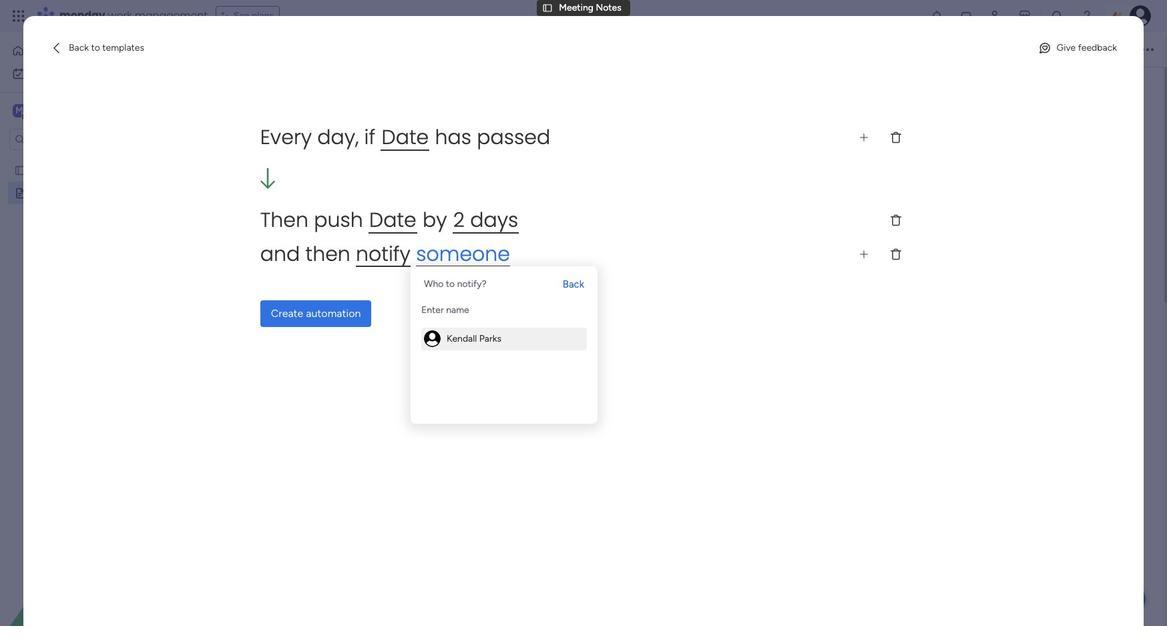 Task type: describe. For each thing, give the bounding box(es) containing it.
kendall parks image
[[1130, 5, 1152, 27]]

discussion
[[444, 336, 495, 349]]

and down the then
[[260, 240, 300, 269]]

brainstorming
[[444, 356, 510, 369]]

if
[[364, 123, 376, 152]]

templates
[[102, 42, 144, 53]]

create automation
[[271, 308, 361, 320]]

. for review of current website
[[433, 316, 435, 329]]

attendees: [list of attendees]
[[412, 276, 556, 289]]

5 2 image from the top
[[443, 576, 447, 580]]

workspace image
[[13, 104, 26, 118]]

1 for review of current website:
[[428, 416, 433, 429]]

home link
[[8, 40, 162, 61]]

has
[[435, 123, 472, 152]]

kendall
[[447, 333, 477, 344]]

search everything image
[[1052, 9, 1065, 23]]

home option
[[8, 40, 162, 61]]

of right [list
[[490, 276, 500, 289]]

plans
[[252, 10, 274, 21]]

lottie animation element
[[0, 492, 170, 627]]

who to notify?
[[424, 279, 487, 290]]

current
[[493, 416, 530, 429]]

1 vertical spatial website
[[724, 436, 762, 449]]

attendees]
[[503, 276, 556, 289]]

then push date by 2 days
[[260, 206, 519, 235]]

1 2 image from the top
[[443, 441, 447, 445]]

[list
[[467, 276, 487, 289]]

every
[[260, 123, 312, 152]]

workspace selection element
[[13, 103, 112, 120]]

m
[[15, 105, 23, 116]]

meeting notes inside list box
[[31, 187, 94, 198]]

back to templates button
[[45, 37, 150, 59]]

design
[[590, 356, 622, 369]]

feedback
[[1079, 42, 1118, 53]]

0 vertical spatial 2
[[453, 206, 465, 235]]

. for discussion on goals and objectives for the redesign
[[433, 336, 436, 349]]

website:
[[533, 416, 575, 429]]

0 horizontal spatial current
[[493, 316, 528, 329]]

give feedback
[[1057, 42, 1118, 53]]

the for discussion on goals and objectives for the redesign
[[629, 336, 645, 349]]

assigning tasks and responsibilities
[[444, 376, 612, 389]]

see
[[234, 10, 250, 21]]

to for who
[[446, 279, 455, 290]]

lottie animation image
[[0, 492, 170, 627]]

date]
[[475, 256, 502, 269]]

monday
[[59, 8, 105, 23]]

0 vertical spatial date
[[382, 123, 429, 152]]

2 .
[[427, 336, 436, 349]]

discussed
[[457, 436, 506, 449]]

see plans
[[234, 10, 274, 21]]

and right strengths on the bottom of page
[[575, 436, 593, 449]]

monday work management
[[59, 8, 208, 23]]

kendall parks link
[[422, 328, 587, 350]]

share button
[[1074, 38, 1129, 60]]

assigning
[[444, 376, 490, 389]]

then
[[260, 206, 309, 235]]

days
[[470, 206, 519, 235]]

1 vertical spatial date
[[369, 206, 417, 235]]

objectives
[[560, 336, 610, 349]]

redesign
[[648, 336, 689, 349]]

review of current website:
[[444, 416, 575, 429]]

concepts
[[624, 356, 669, 369]]

of right the 'weaknesses'
[[655, 436, 665, 449]]

every day, if date has passed
[[260, 123, 551, 152]]

attendees:
[[412, 276, 464, 289]]

management
[[135, 8, 208, 23]]

responsibilities
[[540, 376, 612, 389]]

date:
[[412, 256, 438, 269]]

strengths
[[527, 436, 572, 449]]

2 public board image from the top
[[14, 186, 27, 199]]

push
[[314, 206, 363, 235]]

back link
[[563, 279, 585, 291]]

2 2 image from the top
[[443, 461, 447, 465]]

weaknesses
[[595, 436, 653, 449]]

workspace
[[57, 104, 110, 117]]

select product image
[[12, 9, 25, 23]]

1 . for review of current website:
[[428, 416, 435, 429]]

2 image
[[443, 556, 447, 560]]

main
[[31, 104, 54, 117]]

day,
[[318, 123, 359, 152]]



Task type: vqa. For each thing, say whether or not it's contained in the screenshot.
bottom 'DUE'
no



Task type: locate. For each thing, give the bounding box(es) containing it.
to right who
[[446, 279, 455, 290]]

0 vertical spatial to
[[91, 42, 100, 53]]

1
[[428, 316, 433, 329], [428, 416, 433, 429]]

kendall parks
[[447, 333, 502, 344]]

0 horizontal spatial 2
[[427, 336, 433, 349]]

1 vertical spatial 1
[[428, 416, 433, 429]]

discussion on goals and objectives for the redesign
[[444, 336, 689, 349]]

0 horizontal spatial to
[[91, 42, 100, 53]]

website
[[531, 316, 569, 329], [724, 436, 762, 449]]

who
[[424, 279, 444, 290]]

notes inside field
[[514, 114, 583, 148]]

goals
[[512, 336, 537, 349]]

back right attendees]
[[563, 279, 585, 291]]

session
[[513, 356, 548, 369]]

1 vertical spatial public board image
[[14, 186, 27, 199]]

0 horizontal spatial back
[[69, 42, 89, 53]]

1 1 from the top
[[428, 316, 433, 329]]

passed
[[477, 123, 551, 152]]

the down current
[[508, 436, 524, 449]]

automation
[[306, 308, 361, 320]]

main workspace
[[31, 104, 110, 117]]

on
[[497, 336, 510, 349]]

give
[[1057, 42, 1076, 53]]

2 horizontal spatial the
[[668, 436, 684, 449]]

date: [insert date]
[[412, 256, 502, 269]]

of up parks
[[481, 316, 491, 329]]

the for discussed the strengths and weaknesses of the current website design.
[[668, 436, 684, 449]]

1 public board image from the top
[[14, 164, 27, 176]]

current
[[493, 316, 528, 329], [686, 436, 721, 449]]

2 image
[[443, 441, 447, 445], [443, 461, 447, 465], [443, 481, 447, 485], [443, 521, 447, 525], [443, 576, 447, 580]]

None text field
[[416, 299, 593, 322]]

date right if
[[382, 123, 429, 152]]

0 vertical spatial current
[[493, 316, 528, 329]]

monday marketplace image
[[1019, 9, 1032, 23]]

invite members image
[[989, 9, 1003, 23]]

Meeting Notes field
[[407, 114, 587, 149]]

of
[[490, 276, 500, 289], [481, 316, 491, 329], [481, 416, 491, 429], [655, 436, 665, 449]]

discussed the strengths and weaknesses of the current website design.
[[457, 436, 798, 449]]

meeting notes inside field
[[410, 114, 583, 148]]

to for back
[[91, 42, 100, 53]]

new
[[567, 356, 587, 369]]

0 vertical spatial public board image
[[14, 164, 27, 176]]

0 horizontal spatial for
[[551, 356, 565, 369]]

review up kendall
[[444, 316, 478, 329]]

.
[[433, 316, 435, 329], [433, 336, 436, 349], [433, 416, 435, 429]]

give feedback link
[[1033, 37, 1123, 59]]

1 vertical spatial .
[[433, 336, 436, 349]]

1 horizontal spatial the
[[629, 336, 645, 349]]

. for review of current website:
[[433, 416, 435, 429]]

1 vertical spatial to
[[446, 279, 455, 290]]

the
[[629, 336, 645, 349], [508, 436, 524, 449], [668, 436, 684, 449]]

1 horizontal spatial to
[[446, 279, 455, 290]]

1 for review of current website
[[428, 316, 433, 329]]

brainstorming session for new design concepts
[[444, 356, 669, 369]]

review for review of current website:
[[444, 416, 478, 429]]

notifications image
[[931, 9, 944, 23]]

parks
[[480, 333, 502, 344]]

notify?
[[457, 279, 487, 290]]

and up "brainstorming session for new design concepts"
[[540, 336, 558, 349]]

0 horizontal spatial the
[[508, 436, 524, 449]]

2
[[453, 206, 465, 235], [427, 336, 433, 349]]

date
[[382, 123, 429, 152], [369, 206, 417, 235]]

the right the 'weaknesses'
[[668, 436, 684, 449]]

meeting inside field
[[410, 114, 509, 148]]

see plans button
[[216, 6, 280, 26]]

home
[[29, 45, 55, 56]]

0 vertical spatial review
[[444, 316, 478, 329]]

of up discussed
[[481, 416, 491, 429]]

back to templates
[[69, 42, 144, 53]]

someone
[[416, 240, 510, 269]]

0 vertical spatial website
[[531, 316, 569, 329]]

review of current website
[[444, 316, 569, 329]]

option
[[0, 158, 170, 161]]

notify
[[356, 240, 411, 269]]

create automation button
[[260, 301, 372, 328]]

2 1 from the top
[[428, 416, 433, 429]]

meeting notes
[[559, 2, 622, 13], [410, 114, 583, 148], [31, 187, 94, 198], [412, 218, 555, 244]]

Enter name text field
[[416, 299, 593, 322]]

3 2 image from the top
[[443, 481, 447, 485]]

to left templates
[[91, 42, 100, 53]]

1 horizontal spatial current
[[686, 436, 721, 449]]

0 horizontal spatial website
[[531, 316, 569, 329]]

for up design
[[613, 336, 626, 349]]

1 vertical spatial review
[[444, 416, 478, 429]]

by
[[423, 206, 447, 235]]

meeting
[[559, 2, 594, 13], [410, 114, 509, 148], [31, 187, 66, 198], [412, 218, 491, 244]]

work
[[108, 8, 132, 23]]

1 horizontal spatial 2
[[453, 206, 465, 235]]

1 horizontal spatial back
[[563, 279, 585, 291]]

1 horizontal spatial for
[[613, 336, 626, 349]]

review for review of current website
[[444, 316, 478, 329]]

[insert
[[441, 256, 473, 269]]

1 vertical spatial 1 .
[[428, 416, 435, 429]]

2 right the by
[[453, 206, 465, 235]]

notes
[[596, 2, 622, 13], [514, 114, 583, 148], [68, 187, 94, 198], [496, 218, 555, 244]]

to
[[91, 42, 100, 53], [446, 279, 455, 290]]

date up notify
[[369, 206, 417, 235]]

2 left kendall
[[427, 336, 433, 349]]

2 review from the top
[[444, 416, 478, 429]]

create
[[271, 308, 304, 320]]

1 .
[[428, 316, 435, 329], [428, 416, 435, 429]]

then
[[306, 240, 351, 269]]

1 vertical spatial for
[[551, 356, 565, 369]]

4 2 image from the top
[[443, 521, 447, 525]]

v2 ellipsis image
[[1142, 41, 1154, 58]]

0 vertical spatial .
[[433, 316, 435, 329]]

website left design.
[[724, 436, 762, 449]]

for
[[613, 336, 626, 349], [551, 356, 565, 369]]

1 . for review of current website
[[428, 316, 435, 329]]

notes inside list box
[[68, 187, 94, 198]]

0 vertical spatial 1
[[428, 316, 433, 329]]

website up discussion on goals and objectives for the redesign
[[531, 316, 569, 329]]

2 vertical spatial .
[[433, 416, 435, 429]]

design.
[[764, 436, 798, 449]]

public board image
[[14, 164, 27, 176], [14, 186, 27, 199]]

review up discussed
[[444, 416, 478, 429]]

for left new
[[551, 356, 565, 369]]

back down monday
[[69, 42, 89, 53]]

and
[[260, 240, 300, 269], [540, 336, 558, 349], [520, 376, 538, 389], [575, 436, 593, 449]]

back
[[69, 42, 89, 53], [563, 279, 585, 291]]

update feed image
[[960, 9, 973, 23]]

help image
[[1081, 9, 1094, 23]]

1 horizontal spatial website
[[724, 436, 762, 449]]

and down session
[[520, 376, 538, 389]]

and then notify
[[260, 240, 411, 269]]

0 vertical spatial 1 .
[[428, 316, 435, 329]]

give feedback button
[[1033, 37, 1123, 59]]

back for back to templates
[[69, 42, 89, 53]]

1 review from the top
[[444, 316, 478, 329]]

1 vertical spatial back
[[563, 279, 585, 291]]

meeting inside list box
[[31, 187, 66, 198]]

agenda:
[[412, 296, 451, 309]]

to inside 'button'
[[91, 42, 100, 53]]

share
[[1099, 43, 1123, 54]]

meeting notes list box
[[0, 156, 170, 384]]

back for back
[[563, 279, 585, 291]]

the up concepts
[[629, 336, 645, 349]]

back inside 'button'
[[69, 42, 89, 53]]

1 vertical spatial current
[[686, 436, 721, 449]]

0 vertical spatial back
[[69, 42, 89, 53]]

review
[[444, 316, 478, 329], [444, 416, 478, 429]]

0 vertical spatial for
[[613, 336, 626, 349]]

1 1 . from the top
[[428, 316, 435, 329]]

tasks
[[493, 376, 517, 389]]

2 1 . from the top
[[428, 416, 435, 429]]

1 vertical spatial 2
[[427, 336, 433, 349]]



